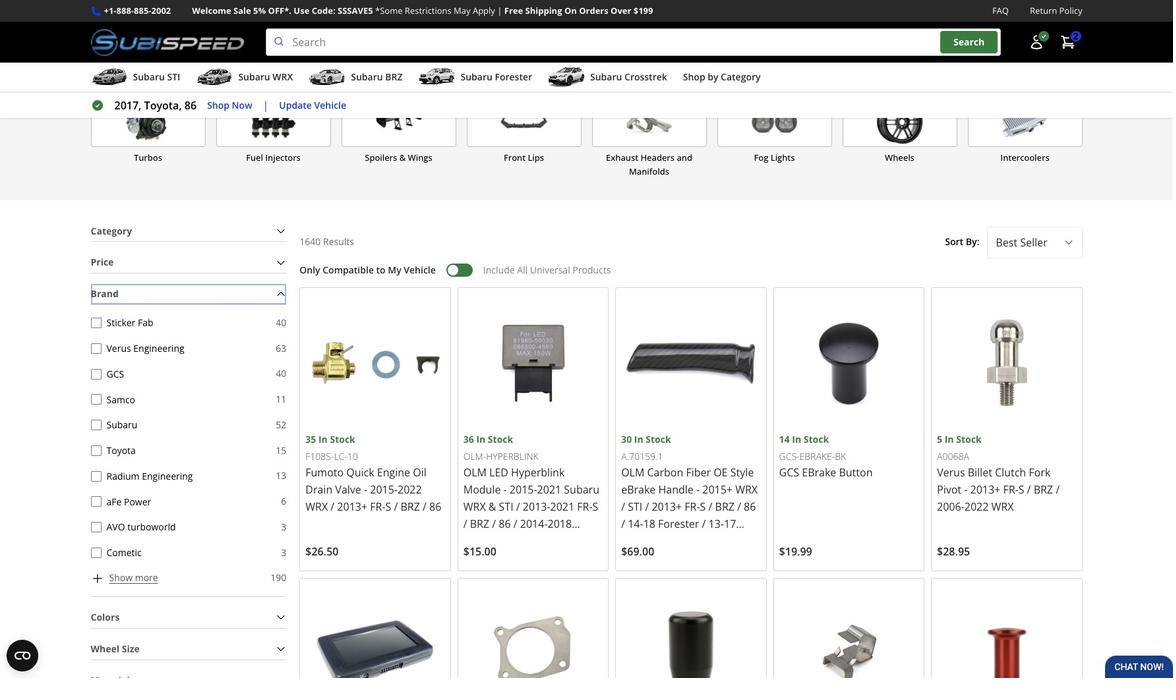 Task type: vqa. For each thing, say whether or not it's contained in the screenshot.
Search button
yes



Task type: locate. For each thing, give the bounding box(es) containing it.
clutches
[[780, 74, 815, 86]]

2 olm from the left
[[622, 466, 645, 481]]

stock inside 36 in stock olm-hyperblink olm led hyperblink module - 2015-2021 subaru wrx & sti / 2013-2021 fr-s / brz / 86 / 2014-2018 forester / 2013-2017 crosstrek / 2012-2016 impreza / 2010-2014 outback
[[488, 434, 513, 446]]

2022 down oil
[[398, 483, 422, 498]]

wrx inside 36 in stock olm-hyperblink olm led hyperblink module - 2015-2021 subaru wrx & sti / 2013-2021 fr-s / brz / 86 / 2014-2018 forester / 2013-2017 crosstrek / 2012-2016 impreza / 2010-2014 outback
[[464, 500, 486, 515]]

& left the wings at the top of page
[[400, 152, 406, 164]]

1 vertical spatial 2022
[[965, 500, 989, 515]]

2006-
[[938, 500, 965, 515]]

1 olm from the left
[[464, 466, 487, 481]]

brz inside 5 in stock a0068a verus billet clutch fork pivot - 2013+ fr-s / brz / 2006-2022 wrx
[[1034, 483, 1054, 498]]

fog lights image
[[718, 98, 832, 147]]

wheels image
[[843, 98, 957, 147]]

category button
[[91, 221, 287, 242]]

35 in stock f108s-lc-10 fumoto quick engine oil drain valve - 2015-2022 wrx / 2013+ fr-s / brz / 86
[[306, 434, 442, 515]]

brand button
[[91, 284, 287, 305]]

in inside 36 in stock olm-hyperblink olm led hyperblink module - 2015-2021 subaru wrx & sti / 2013-2021 fr-s / brz / 86 / 2014-2018 forester / 2013-2017 crosstrek / 2012-2016 impreza / 2010-2014 outback
[[477, 434, 486, 446]]

0 vertical spatial &
[[243, 74, 249, 86]]

sti inside 36 in stock olm-hyperblink olm led hyperblink module - 2015-2021 subaru wrx & sti / 2013-2021 fr-s / brz / 86 / 2014-2018 forester / 2013-2017 crosstrek / 2012-2016 impreza / 2010-2014 outback
[[499, 500, 514, 515]]

in right 14
[[793, 434, 802, 446]]

headlights image
[[342, 21, 456, 69]]

2 horizontal spatial sti
[[628, 500, 643, 515]]

2 in from the left
[[477, 434, 486, 446]]

0 horizontal spatial sti
[[167, 71, 180, 83]]

olm-
[[464, 450, 486, 463]]

wings
[[408, 152, 433, 164]]

air oil separators image
[[843, 21, 957, 69]]

return policy link
[[1030, 4, 1083, 18]]

1 horizontal spatial |
[[498, 5, 502, 16]]

exhaust headers and manifolds image
[[593, 98, 706, 147]]

impreza
[[464, 569, 504, 583]]

& inside button
[[400, 152, 406, 164]]

| left free
[[498, 5, 502, 16]]

2 horizontal spatial 2013+
[[971, 483, 1001, 498]]

1 horizontal spatial olm
[[622, 466, 645, 481]]

0 horizontal spatial olm
[[464, 466, 487, 481]]

single disc clutches image
[[718, 21, 832, 69]]

1 - from the left
[[364, 483, 368, 498]]

3
[[281, 521, 287, 534], [281, 547, 287, 559]]

3 in from the left
[[635, 434, 644, 446]]

vehicle right "my"
[[404, 264, 436, 277]]

shop left now
[[207, 99, 230, 111]]

- right the pivot
[[965, 483, 968, 498]]

3 down '6'
[[281, 521, 287, 534]]

openflash tuning tablet oft 2.0 version 2 - 2013-2016 scion frs / 2013-2022 subaru brz / toyota 86 image
[[306, 585, 445, 679]]

subaru crosstrek button
[[548, 65, 668, 92]]

13-
[[709, 517, 724, 532]]

2 stock from the left
[[488, 434, 513, 446]]

| right now
[[263, 98, 269, 113]]

subaru inside dropdown button
[[238, 71, 270, 83]]

2015- inside 36 in stock olm-hyperblink olm led hyperblink module - 2015-2021 subaru wrx & sti / 2013-2021 fr-s / brz / 86 / 2014-2018 forester / 2013-2017 crosstrek / 2012-2016 impreza / 2010-2014 outback
[[510, 483, 537, 498]]

1 vertical spatial 40
[[276, 368, 287, 380]]

subaru wrx button
[[196, 65, 293, 92]]

disc
[[761, 74, 778, 86]]

engineering for verus engineering
[[133, 342, 184, 355]]

stock up a0068a
[[957, 434, 982, 446]]

by
[[708, 71, 719, 83]]

& down module
[[489, 500, 496, 515]]

30 in stock a.70159.1 olm carbon fiber oe style ebrake handle - 2015+ wrx / sti / 2013+ fr-s / brz / 86 / 14-18 forester / 13-17 crosstrek
[[622, 434, 758, 549]]

stock inside '35 in stock f108s-lc-10 fumoto quick engine oil drain valve - 2015-2022 wrx / 2013+ fr-s / brz / 86'
[[330, 434, 355, 446]]

0 vertical spatial 40
[[276, 317, 287, 329]]

front lips image
[[467, 98, 581, 147]]

subispeed logo image
[[91, 28, 244, 56]]

price button
[[91, 253, 287, 273]]

s
[[1019, 483, 1025, 498], [386, 500, 391, 515], [593, 500, 599, 515], [700, 500, 706, 515]]

in right 5
[[945, 434, 954, 446]]

40 down 63
[[276, 368, 287, 380]]

sti inside 30 in stock a.70159.1 olm carbon fiber oe style ebrake handle - 2015+ wrx / sti / 2013+ fr-s / brz / 86 / 14-18 forester / 13-17 crosstrek
[[628, 500, 643, 515]]

2015- down hyperblink
[[510, 483, 537, 498]]

5 in from the left
[[945, 434, 954, 446]]

orders
[[579, 5, 609, 16]]

2022 inside 5 in stock a0068a verus billet clutch fork pivot - 2013+ fr-s / brz / 2006-2022 wrx
[[965, 500, 989, 515]]

1 vertical spatial |
[[263, 98, 269, 113]]

front lips button
[[467, 98, 582, 179]]

crosstrek down 18
[[622, 535, 669, 549]]

in for olm
[[635, 434, 644, 446]]

1 vertical spatial gcs
[[780, 466, 800, 481]]

stock inside 5 in stock a0068a verus billet clutch fork pivot - 2013+ fr-s / brz / 2006-2022 wrx
[[957, 434, 982, 446]]

0 vertical spatial gcs
[[107, 368, 124, 381]]

universal
[[530, 264, 570, 277]]

0 vertical spatial 2022
[[398, 483, 422, 498]]

olm inside 36 in stock olm-hyperblink olm led hyperblink module - 2015-2021 subaru wrx & sti / 2013-2021 fr-s / brz / 86 / 2014-2018 forester / 2013-2017 crosstrek / 2012-2016 impreza / 2010-2014 outback
[[464, 466, 487, 481]]

- down the 'led' at the bottom left of the page
[[504, 483, 507, 498]]

3 for cometic
[[281, 547, 287, 559]]

Samco button
[[91, 395, 101, 405]]

2013-
[[523, 500, 551, 515], [514, 535, 542, 549]]

use
[[294, 5, 310, 16]]

crosstrek inside subaru crosstrek dropdown button
[[625, 71, 668, 83]]

drain
[[306, 483, 333, 498]]

wrx down the drain
[[306, 500, 328, 515]]

a subaru brz thumbnail image image
[[309, 67, 346, 87]]

crosstrek down coilovers image at the right top
[[625, 71, 668, 83]]

4 - from the left
[[965, 483, 968, 498]]

shop for shop by category
[[683, 71, 706, 83]]

vehicle down a subaru brz thumbnail image
[[314, 99, 346, 111]]

0 vertical spatial |
[[498, 5, 502, 16]]

0 horizontal spatial 2013+
[[337, 500, 368, 515]]

gcs right gcs button
[[107, 368, 124, 381]]

samco
[[107, 394, 135, 406]]

headers
[[641, 152, 675, 164]]

brz inside '35 in stock f108s-lc-10 fumoto quick engine oil drain valve - 2015-2022 wrx / 2013+ fr-s / brz / 86'
[[401, 500, 420, 515]]

40 up 63
[[276, 317, 287, 329]]

headlights
[[377, 74, 421, 86]]

wrx inside 30 in stock a.70159.1 olm carbon fiber oe style ebrake handle - 2015+ wrx / sti / 2013+ fr-s / brz / 86 / 14-18 forester / 13-17 crosstrek
[[736, 483, 758, 498]]

1 horizontal spatial gcs
[[780, 466, 800, 481]]

brz
[[385, 71, 403, 83], [1034, 483, 1054, 498], [401, 500, 420, 515], [716, 500, 735, 515], [470, 517, 490, 532]]

sti up toyota,
[[167, 71, 180, 83]]

2013+ inside '35 in stock f108s-lc-10 fumoto quick engine oil drain valve - 2015-2022 wrx / 2013+ fr-s / brz / 86'
[[337, 500, 368, 515]]

stock for verus
[[957, 434, 982, 446]]

results
[[323, 236, 354, 248]]

apply
[[473, 5, 495, 16]]

bk
[[835, 450, 847, 463]]

a subaru sti thumbnail image image
[[91, 67, 128, 87]]

2022 down the billet
[[965, 500, 989, 515]]

2015-
[[370, 483, 398, 498], [510, 483, 537, 498]]

4 in from the left
[[793, 434, 802, 446]]

olm up ebrake
[[622, 466, 645, 481]]

manifolds
[[629, 166, 670, 178]]

0 horizontal spatial 2015-
[[370, 483, 398, 498]]

brz down headlights image
[[385, 71, 403, 83]]

pivot
[[938, 483, 962, 498]]

1640 results
[[300, 236, 354, 248]]

subaru forester button
[[419, 65, 532, 92]]

1 vertical spatial forester
[[658, 517, 700, 532]]

- down fiber
[[697, 483, 700, 498]]

2 horizontal spatial &
[[489, 500, 496, 515]]

in inside 14 in stock gcs-ebrake-bk gcs ebrake button
[[793, 434, 802, 446]]

in inside 5 in stock a0068a verus billet clutch fork pivot - 2013+ fr-s / brz / 2006-2022 wrx
[[945, 434, 954, 446]]

sort by:
[[946, 236, 980, 248]]

wrx inside dropdown button
[[273, 71, 293, 83]]

$69.00
[[622, 545, 655, 560]]

GCS button
[[91, 369, 101, 380]]

engineering down fab
[[133, 342, 184, 355]]

sti for olm led hyperblink module - 2015-2021 subaru wrx & sti / 2013-2021 fr-s / brz / 86 / 2014-2018 forester / 2013-2017 crosstrek / 2012-2016 impreza / 2010-2014 outback
[[499, 500, 514, 515]]

s inside 30 in stock a.70159.1 olm carbon fiber oe style ebrake handle - 2015+ wrx / sti / 2013+ fr-s / brz / 86 / 14-18 forester / 13-17 crosstrek
[[700, 500, 706, 515]]

subaru for subaru brz
[[351, 71, 383, 83]]

wheel
[[91, 643, 119, 656]]

may
[[454, 5, 471, 16]]

in right 30
[[635, 434, 644, 446]]

welcome sale 5% off*. use code: sssave5
[[192, 5, 373, 16]]

2013+
[[971, 483, 1001, 498], [337, 500, 368, 515], [652, 500, 682, 515]]

1 vertical spatial vehicle
[[404, 264, 436, 277]]

to
[[376, 264, 386, 277]]

2 vertical spatial forester
[[464, 535, 505, 549]]

sti down module
[[499, 500, 514, 515]]

faq link
[[993, 4, 1009, 18]]

crosstrek inside 36 in stock olm-hyperblink olm led hyperblink module - 2015-2021 subaru wrx & sti / 2013-2021 fr-s / brz / 86 / 2014-2018 forester / 2013-2017 crosstrek / 2012-2016 impreza / 2010-2014 outback
[[464, 552, 511, 566]]

olm down olm- on the bottom left
[[464, 466, 487, 481]]

0 vertical spatial engineering
[[133, 342, 184, 355]]

& inside 36 in stock olm-hyperblink olm led hyperblink module - 2015-2021 subaru wrx & sti / 2013-2021 fr-s / brz / 86 / 2014-2018 forester / 2013-2017 crosstrek / 2012-2016 impreza / 2010-2014 outback
[[489, 500, 496, 515]]

stock
[[330, 434, 355, 446], [488, 434, 513, 446], [646, 434, 671, 446], [804, 434, 829, 446], [957, 434, 982, 446]]

aFe Power button
[[91, 497, 101, 508]]

fog lights
[[754, 152, 795, 164]]

0 vertical spatial forester
[[495, 71, 532, 83]]

products
[[573, 264, 611, 277]]

3 up 190
[[281, 547, 287, 559]]

4 stock from the left
[[804, 434, 829, 446]]

oe
[[714, 466, 728, 481]]

1 horizontal spatial 2022
[[965, 500, 989, 515]]

subaru sti
[[133, 71, 180, 83]]

3 stock from the left
[[646, 434, 671, 446]]

2013- up 2012-
[[514, 535, 542, 549]]

coilovers image
[[593, 21, 706, 69]]

0 horizontal spatial verus
[[107, 342, 131, 355]]

brz down oil
[[401, 500, 420, 515]]

gcs down gcs-
[[780, 466, 800, 481]]

in
[[319, 434, 328, 446], [477, 434, 486, 446], [635, 434, 644, 446], [793, 434, 802, 446], [945, 434, 954, 446]]

by:
[[966, 236, 980, 248]]

2013+ down valve at the bottom of page
[[337, 500, 368, 515]]

plug & play management image
[[217, 21, 330, 69]]

wrx down clutch
[[992, 500, 1014, 515]]

2016
[[547, 552, 572, 566]]

2 2015- from the left
[[510, 483, 537, 498]]

2 3 from the top
[[281, 547, 287, 559]]

& left the play
[[243, 74, 249, 86]]

wrx inside '35 in stock f108s-lc-10 fumoto quick engine oil drain valve - 2015-2022 wrx / 2013+ fr-s / brz / 86'
[[306, 500, 328, 515]]

billet
[[968, 466, 993, 481]]

0 horizontal spatial 2022
[[398, 483, 422, 498]]

1 stock from the left
[[330, 434, 355, 446]]

stock up a.70159.1
[[646, 434, 671, 446]]

2 40 from the top
[[276, 368, 287, 380]]

0 vertical spatial shop
[[683, 71, 706, 83]]

1 horizontal spatial verus
[[938, 466, 966, 481]]

plug & play management
[[223, 74, 324, 86]]

40 for gcs
[[276, 368, 287, 380]]

catback
[[112, 74, 145, 86]]

& inside button
[[243, 74, 249, 86]]

tail
[[505, 74, 519, 86]]

2
[[1074, 30, 1079, 42]]

a subaru crosstrek thumbnail image image
[[548, 67, 585, 87]]

stock up hyperblink
[[488, 434, 513, 446]]

wrx right the play
[[273, 71, 293, 83]]

0 vertical spatial 3
[[281, 521, 287, 534]]

1 3 from the top
[[281, 521, 287, 534]]

brz down fork
[[1034, 483, 1054, 498]]

stock for hyperblink
[[488, 434, 513, 446]]

tail lights image
[[467, 21, 581, 69]]

2 vertical spatial &
[[489, 500, 496, 515]]

ebrake
[[802, 466, 837, 481]]

wrx down style
[[736, 483, 758, 498]]

in right 36
[[477, 434, 486, 446]]

verus inside 5 in stock a0068a verus billet clutch fork pivot - 2013+ fr-s / brz / 2006-2022 wrx
[[938, 466, 966, 481]]

86 inside '35 in stock f108s-lc-10 fumoto quick engine oil drain valve - 2015-2022 wrx / 2013+ fr-s / brz / 86'
[[430, 500, 442, 515]]

2013+ down handle
[[652, 500, 682, 515]]

1 vertical spatial verus
[[938, 466, 966, 481]]

2013- up 2014-
[[523, 500, 551, 515]]

1 horizontal spatial 2015-
[[510, 483, 537, 498]]

-
[[364, 483, 368, 498], [504, 483, 507, 498], [697, 483, 700, 498], [965, 483, 968, 498]]

3 - from the left
[[697, 483, 700, 498]]

verus down a0068a
[[938, 466, 966, 481]]

colors
[[91, 612, 120, 624]]

in for ebrake-
[[793, 434, 802, 446]]

1 in from the left
[[319, 434, 328, 446]]

2021 down hyperblink
[[537, 483, 562, 498]]

stock up lc-
[[330, 434, 355, 446]]

1 horizontal spatial sti
[[499, 500, 514, 515]]

gcs inside 14 in stock gcs-ebrake-bk gcs ebrake button
[[780, 466, 800, 481]]

1 horizontal spatial shop
[[683, 71, 706, 83]]

in right 35
[[319, 434, 328, 446]]

ebrake
[[622, 483, 656, 498]]

size
[[122, 643, 140, 656]]

stock inside 30 in stock a.70159.1 olm carbon fiber oe style ebrake handle - 2015+ wrx / sti / 2013+ fr-s / brz / 86 / 14-18 forester / 13-17 crosstrek
[[646, 434, 671, 446]]

1 vertical spatial crosstrek
[[622, 535, 669, 549]]

1 40 from the top
[[276, 317, 287, 329]]

1 vertical spatial 3
[[281, 547, 287, 559]]

1 horizontal spatial vehicle
[[404, 264, 436, 277]]

1 vertical spatial &
[[400, 152, 406, 164]]

2 - from the left
[[504, 483, 507, 498]]

0 horizontal spatial vehicle
[[314, 99, 346, 111]]

1640
[[300, 236, 321, 248]]

2013+ inside 30 in stock a.70159.1 olm carbon fiber oe style ebrake handle - 2015+ wrx / sti / 2013+ fr-s / brz / 86 / 14-18 forester / 13-17 crosstrek
[[652, 500, 682, 515]]

0 horizontal spatial shop
[[207, 99, 230, 111]]

shop by category button
[[683, 65, 761, 92]]

1 2015- from the left
[[370, 483, 398, 498]]

brz up the $15.00
[[470, 517, 490, 532]]

stock for lc-
[[330, 434, 355, 446]]

2 vertical spatial crosstrek
[[464, 552, 511, 566]]

in inside '35 in stock f108s-lc-10 fumoto quick engine oil drain valve - 2015-2022 wrx / 2013+ fr-s / brz / 86'
[[319, 434, 328, 446]]

shop left by
[[683, 71, 706, 83]]

price
[[91, 256, 114, 269]]

2017,
[[114, 98, 141, 113]]

1 horizontal spatial &
[[400, 152, 406, 164]]

stock inside 14 in stock gcs-ebrake-bk gcs ebrake button
[[804, 434, 829, 446]]

a subaru forester thumbnail image image
[[419, 67, 456, 87]]

fab
[[138, 317, 153, 329]]

fuel injectors image
[[217, 98, 330, 147]]

5 stock from the left
[[957, 434, 982, 446]]

style
[[731, 466, 754, 481]]

$19.99
[[780, 545, 813, 560]]

crosstrek up impreza
[[464, 552, 511, 566]]

2015- down engine
[[370, 483, 398, 498]]

in inside 30 in stock a.70159.1 olm carbon fiber oe style ebrake handle - 2015+ wrx / sti / 2013+ fr-s / brz / 86 / 14-18 forester / 13-17 crosstrek
[[635, 434, 644, 446]]

- inside 30 in stock a.70159.1 olm carbon fiber oe style ebrake handle - 2015+ wrx / sti / 2013+ fr-s / brz / 86 / 14-18 forester / 13-17 crosstrek
[[697, 483, 700, 498]]

1 vertical spatial engineering
[[142, 470, 193, 483]]

engineering up power
[[142, 470, 193, 483]]

turbos
[[134, 152, 162, 164]]

olm led hyperblink module - 2015-2021 subaru wrx & sti / 2013-2021 fr-s / brz / 86 / 2014-2018 forester / 2013-2017 crosstrek / 2012-2016 impreza / 2010-2014 outback image
[[464, 294, 603, 433]]

wrx down module
[[464, 500, 486, 515]]

fog lights button
[[717, 98, 832, 179]]

2021 up 2018
[[551, 500, 575, 515]]

Verus Engineering button
[[91, 344, 101, 354]]

2013+ down the billet
[[971, 483, 1001, 498]]

stock up ebrake-
[[804, 434, 829, 446]]

0 vertical spatial crosstrek
[[625, 71, 668, 83]]

brz inside 30 in stock a.70159.1 olm carbon fiber oe style ebrake handle - 2015+ wrx / sti / 2013+ fr-s / brz / 86 / 14-18 forester / 13-17 crosstrek
[[716, 500, 735, 515]]

2012-
[[520, 552, 547, 566]]

radium engineering
[[107, 470, 193, 483]]

management
[[270, 74, 324, 86]]

brz up 17
[[716, 500, 735, 515]]

1 vertical spatial shop
[[207, 99, 230, 111]]

Toyota button
[[91, 446, 101, 456]]

exhaust headers and manifolds
[[606, 152, 693, 178]]

1 horizontal spatial 2013+
[[652, 500, 682, 515]]

verus right verus engineering button
[[107, 342, 131, 355]]

0 horizontal spatial &
[[243, 74, 249, 86]]

compatible
[[323, 264, 374, 277]]

sti up 14- on the right of page
[[628, 500, 643, 515]]

s inside '35 in stock f108s-lc-10 fumoto quick engine oil drain valve - 2015-2022 wrx / 2013+ fr-s / brz / 86'
[[386, 500, 391, 515]]

shop inside dropdown button
[[683, 71, 706, 83]]

intercoolers image
[[969, 98, 1082, 147]]

0 vertical spatial vehicle
[[314, 99, 346, 111]]

led
[[490, 466, 509, 481]]

- right valve at the bottom of page
[[364, 483, 368, 498]]

valve
[[335, 483, 361, 498]]



Task type: describe. For each thing, give the bounding box(es) containing it.
search
[[954, 36, 985, 48]]

sticker
[[107, 317, 135, 329]]

2013+ for fumoto quick engine oil drain valve - 2015-2022 wrx / 2013+ fr-s / brz / 86
[[337, 500, 368, 515]]

$15.00
[[464, 545, 497, 560]]

AVO turboworld button
[[91, 523, 101, 533]]

faq
[[993, 5, 1009, 16]]

open widget image
[[7, 641, 38, 672]]

colors button
[[91, 608, 287, 629]]

quick
[[347, 466, 375, 481]]

& for plug
[[243, 74, 249, 86]]

and
[[677, 152, 693, 164]]

carbon
[[648, 466, 684, 481]]

Select... button
[[988, 227, 1083, 259]]

30
[[622, 434, 632, 446]]

code:
[[312, 5, 336, 16]]

- inside 36 in stock olm-hyperblink olm led hyperblink module - 2015-2021 subaru wrx & sti / 2013-2021 fr-s / brz / 86 / 2014-2018 forester / 2013-2017 crosstrek / 2012-2016 impreza / 2010-2014 outback
[[504, 483, 507, 498]]

turbos image
[[91, 98, 205, 147]]

include all universal products
[[483, 264, 611, 277]]

subaru brz
[[351, 71, 403, 83]]

subaru for subaru wrx
[[238, 71, 270, 83]]

brz inside dropdown button
[[385, 71, 403, 83]]

update
[[279, 99, 312, 111]]

14
[[780, 434, 790, 446]]

restrictions
[[405, 5, 452, 16]]

spoilers
[[365, 152, 397, 164]]

86 inside 36 in stock olm-hyperblink olm led hyperblink module - 2015-2021 subaru wrx & sti / 2013-2021 fr-s / brz / 86 / 2014-2018 forester / 2013-2017 crosstrek / 2012-2016 impreza / 2010-2014 outback
[[499, 517, 511, 532]]

category
[[91, 225, 132, 237]]

fr- inside 5 in stock a0068a verus billet clutch fork pivot - 2013+ fr-s / brz / 2006-2022 wrx
[[1004, 483, 1019, 498]]

olm inside 30 in stock a.70159.1 olm carbon fiber oe style ebrake handle - 2015+ wrx / sti / 2013+ fr-s / brz / 86 / 14-18 forester / 13-17 crosstrek
[[622, 466, 645, 481]]

stock for ebrake-
[[804, 434, 829, 446]]

button
[[839, 466, 873, 481]]

2022 inside '35 in stock f108s-lc-10 fumoto quick engine oil drain valve - 2015-2022 wrx / 2013+ fr-s / brz / 86'
[[398, 483, 422, 498]]

on
[[565, 5, 577, 16]]

885-
[[134, 5, 151, 16]]

13
[[276, 470, 287, 482]]

search input field
[[266, 28, 1001, 56]]

ebrake-
[[800, 450, 835, 463]]

exhaust headers and manifolds button
[[592, 98, 707, 179]]

engineering for radium engineering
[[142, 470, 193, 483]]

& for spoilers
[[400, 152, 406, 164]]

subaru crosstrek
[[590, 71, 668, 83]]

in for hyperblink
[[477, 434, 486, 446]]

wheel size
[[91, 643, 140, 656]]

18
[[644, 517, 656, 532]]

2013+ inside 5 in stock a0068a verus billet clutch fork pivot - 2013+ fr-s / brz / 2006-2022 wrx
[[971, 483, 1001, 498]]

lights
[[771, 152, 795, 164]]

select... image
[[1064, 237, 1074, 248]]

wheel size button
[[91, 640, 287, 660]]

turboworld
[[127, 521, 176, 534]]

subaru wrx
[[238, 71, 293, 83]]

subaru for subaru crosstrek
[[590, 71, 622, 83]]

vehicle inside button
[[314, 99, 346, 111]]

wrx inside 5 in stock a0068a verus billet clutch fork pivot - 2013+ fr-s / brz / 2006-2022 wrx
[[992, 500, 1014, 515]]

subaru sti button
[[91, 65, 180, 92]]

afe
[[107, 496, 122, 508]]

0 vertical spatial 2021
[[537, 483, 562, 498]]

only compatible to my vehicle
[[300, 264, 436, 277]]

coilovers
[[631, 74, 668, 86]]

fr- inside '35 in stock f108s-lc-10 fumoto quick engine oil drain valve - 2015-2022 wrx / 2013+ fr-s / brz / 86'
[[370, 500, 386, 515]]

update vehicle button
[[279, 98, 346, 113]]

1 vertical spatial 2013-
[[514, 535, 542, 549]]

crosstrek inside 30 in stock a.70159.1 olm carbon fiber oe style ebrake handle - 2015+ wrx / sti / 2013+ fr-s / brz / 86 / 14-18 forester / 13-17 crosstrek
[[622, 535, 669, 549]]

0 horizontal spatial |
[[263, 98, 269, 113]]

15
[[276, 444, 287, 457]]

brz inside 36 in stock olm-hyperblink olm led hyperblink module - 2015-2021 subaru wrx & sti / 2013-2021 fr-s / brz / 86 / 2014-2018 forester / 2013-2017 crosstrek / 2012-2016 impreza / 2010-2014 outback
[[470, 517, 490, 532]]

subaru for subaru sti
[[133, 71, 165, 83]]

- inside '35 in stock f108s-lc-10 fumoto quick engine oil drain valve - 2015-2022 wrx / 2013+ fr-s / brz / 86'
[[364, 483, 368, 498]]

subaru inside 36 in stock olm-hyperblink olm led hyperblink module - 2015-2021 subaru wrx & sti / 2013-2021 fr-s / brz / 86 / 2014-2018 forester / 2013-2017 crosstrek / 2012-2016 impreza / 2010-2014 outback
[[564, 483, 600, 498]]

lights
[[521, 74, 543, 86]]

63
[[276, 342, 287, 355]]

show more
[[109, 572, 158, 585]]

Radium Engineering button
[[91, 471, 101, 482]]

Cometic button
[[91, 548, 101, 559]]

sssave5
[[338, 5, 373, 16]]

sticker fab
[[107, 317, 153, 329]]

exhausts
[[147, 74, 184, 86]]

Sticker Fab button
[[91, 318, 101, 329]]

only
[[300, 264, 320, 277]]

oil pans image
[[969, 21, 1082, 69]]

search button
[[941, 31, 998, 53]]

fr- inside 30 in stock a.70159.1 olm carbon fiber oe style ebrake handle - 2015+ wrx / sti / 2013+ fr-s / brz / 86 / 14-18 forester / 13-17 crosstrek
[[685, 500, 700, 515]]

$26.50
[[306, 545, 339, 560]]

catback exhausts image
[[91, 21, 205, 69]]

+1-888-885-2002
[[104, 5, 171, 16]]

in for verus
[[945, 434, 954, 446]]

0 horizontal spatial gcs
[[107, 368, 124, 381]]

+1-
[[104, 5, 116, 16]]

fr- inside 36 in stock olm-hyperblink olm led hyperblink module - 2015-2021 subaru wrx & sti / 2013-2021 fr-s / brz / 86 / 2014-2018 forester / 2013-2017 crosstrek / 2012-2016 impreza / 2010-2014 outback
[[577, 500, 593, 515]]

gcs-
[[780, 450, 800, 463]]

sti for olm carbon fiber oe style ebrake handle - 2015+ wrx / sti / 2013+ fr-s / brz / 86 / 14-18 forester / 13-17 crosstrek
[[628, 500, 643, 515]]

forester inside 36 in stock olm-hyperblink olm led hyperblink module - 2015-2021 subaru wrx & sti / 2013-2021 fr-s / brz / 86 / 2014-2018 forester / 2013-2017 crosstrek / 2012-2016 impreza / 2010-2014 outback
[[464, 535, 505, 549]]

3 for avo turboworld
[[281, 521, 287, 534]]

clip c 86 sidemarker image
[[780, 585, 919, 679]]

2015+
[[703, 483, 733, 498]]

front lips
[[504, 152, 544, 164]]

button image
[[1029, 34, 1045, 50]]

f108s-
[[306, 450, 334, 463]]

a subaru wrx thumbnail image image
[[196, 67, 233, 87]]

11
[[276, 393, 287, 406]]

cusco e-brake replacement button (red, blue, silver) - 2015+ wrx / 2015+ sti-red image
[[938, 585, 1077, 679]]

gcs ebrake button image
[[780, 294, 919, 433]]

2015- inside '35 in stock f108s-lc-10 fumoto quick engine oil drain valve - 2015-2022 wrx / 2013+ fr-s / brz / 86'
[[370, 483, 398, 498]]

1 vertical spatial 2021
[[551, 500, 575, 515]]

*some restrictions may apply | free shipping on orders over $199
[[375, 5, 653, 16]]

17
[[724, 517, 736, 532]]

stock for olm
[[646, 434, 671, 446]]

5
[[938, 434, 943, 446]]

Subaru button
[[91, 420, 101, 431]]

forester inside 30 in stock a.70159.1 olm carbon fiber oe style ebrake handle - 2015+ wrx / sti / 2013+ fr-s / brz / 86 / 14-18 forester / 13-17 crosstrek
[[658, 517, 700, 532]]

$28.95
[[938, 545, 971, 560]]

outback
[[464, 586, 505, 601]]

10
[[348, 450, 358, 463]]

2013+ for olm carbon fiber oe style ebrake handle - 2015+ wrx / sti / 2013+ fr-s / brz / 86 / 14-18 forester / 13-17 crosstrek
[[652, 500, 682, 515]]

tomei type-s duracon shift knob - 2004+ wrx / sti / 2013+ fr-s / brz / 86 image
[[622, 585, 761, 679]]

0 vertical spatial 2013-
[[523, 500, 551, 515]]

spoilers & wings image
[[342, 98, 456, 147]]

sti inside dropdown button
[[167, 71, 180, 83]]

olm carbon fiber oe style ebrake handle - 2015+ wrx / sti / 2013+ fr-s / brz / 86 / 14-18 forester / 13-17 crosstrek image
[[622, 294, 761, 433]]

shop for shop now
[[207, 99, 230, 111]]

888-
[[116, 5, 134, 16]]

engine
[[377, 466, 410, 481]]

s inside 5 in stock a0068a verus billet clutch fork pivot - 2013+ fr-s / brz / 2006-2022 wrx
[[1019, 483, 1025, 498]]

grimmspeed turbo to downpipe gasket - 2015-2021 subaru wrx image
[[464, 585, 603, 679]]

- inside 5 in stock a0068a verus billet clutch fork pivot - 2013+ fr-s / brz / 2006-2022 wrx
[[965, 483, 968, 498]]

in for lc-
[[319, 434, 328, 446]]

36
[[464, 434, 474, 446]]

shop now link
[[207, 98, 252, 113]]

tail lights button
[[467, 20, 582, 87]]

s inside 36 in stock olm-hyperblink olm led hyperblink module - 2015-2021 subaru wrx & sti / 2013-2021 fr-s / brz / 86 / 2014-2018 forester / 2013-2017 crosstrek / 2012-2016 impreza / 2010-2014 outback
[[593, 500, 599, 515]]

6
[[281, 495, 287, 508]]

injectors
[[265, 152, 301, 164]]

40 for sticker fab
[[276, 317, 287, 329]]

14-
[[628, 517, 644, 532]]

avo turboworld
[[107, 521, 176, 534]]

single
[[735, 74, 759, 86]]

shipping
[[525, 5, 562, 16]]

fog
[[754, 152, 769, 164]]

subaru for subaru forester
[[461, 71, 493, 83]]

fumoto quick engine oil drain valve - 2015-2022 wrx / 2013+ fr-s / brz / 86 image
[[306, 294, 445, 433]]

free
[[505, 5, 523, 16]]

35
[[306, 434, 316, 446]]

verus billet clutch fork pivot - 2013+ fr-s / brz / 2006-2022 wrx image
[[938, 294, 1077, 433]]

forester inside dropdown button
[[495, 71, 532, 83]]

14 in stock gcs-ebrake-bk gcs ebrake button
[[780, 434, 873, 481]]

86 inside 30 in stock a.70159.1 olm carbon fiber oe style ebrake handle - 2015+ wrx / sti / 2013+ fr-s / brz / 86 / 14-18 forester / 13-17 crosstrek
[[744, 500, 756, 515]]

toyota
[[107, 445, 136, 457]]

0 vertical spatial verus
[[107, 342, 131, 355]]

2002
[[151, 5, 171, 16]]

now
[[232, 99, 252, 111]]

clutch
[[996, 466, 1027, 481]]

all
[[517, 264, 528, 277]]

include
[[483, 264, 515, 277]]



